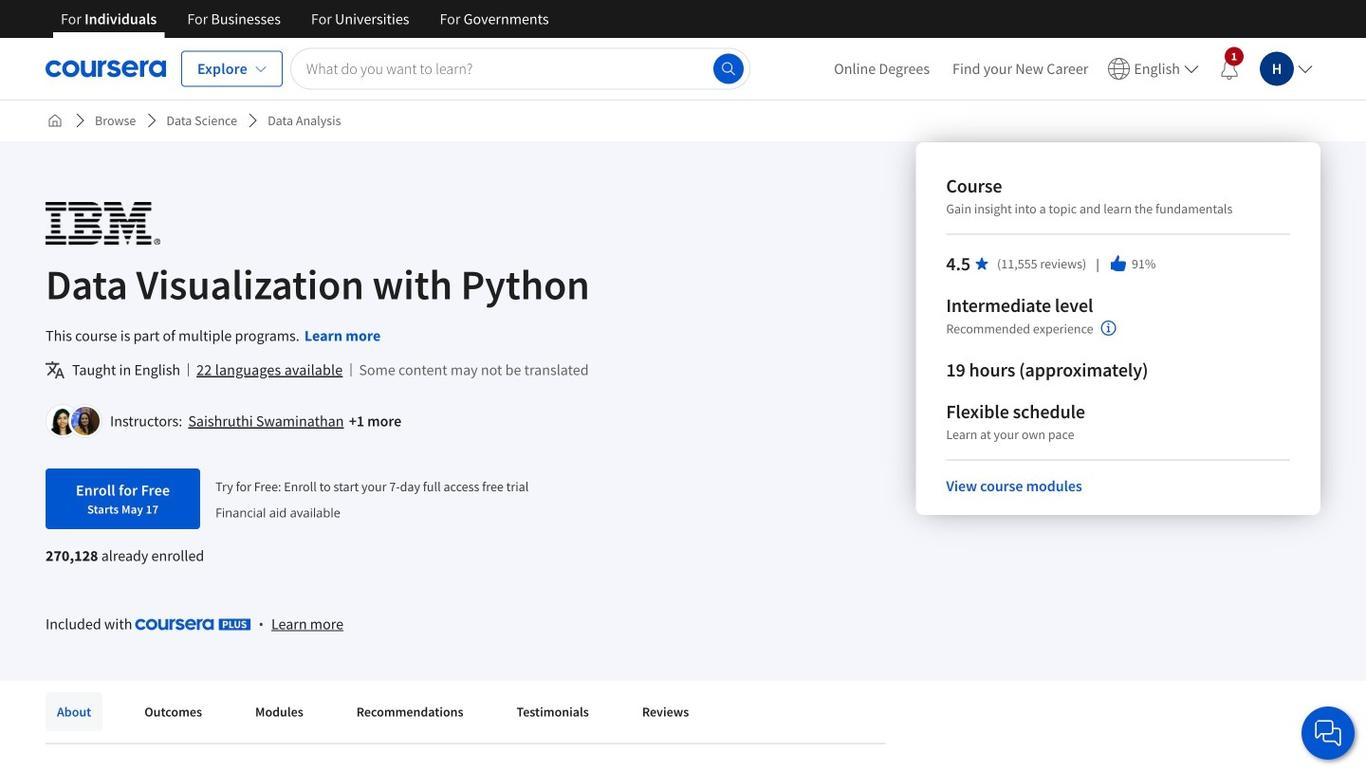 Task type: describe. For each thing, give the bounding box(es) containing it.
information about difficulty level pre-requisites. image
[[1101, 321, 1116, 336]]

banner navigation
[[46, 0, 564, 38]]

saishruthi swaminathan image
[[48, 407, 77, 436]]

dr. pooja image
[[71, 407, 100, 436]]



Task type: locate. For each thing, give the bounding box(es) containing it.
ibm image
[[46, 202, 160, 245]]

menu
[[823, 38, 1321, 100]]

None search field
[[290, 48, 751, 90]]

coursera plus image
[[135, 619, 251, 631]]

home image
[[47, 113, 63, 128]]

What do you want to learn? text field
[[290, 48, 751, 90]]

coursera image
[[46, 54, 166, 84]]



Task type: vqa. For each thing, say whether or not it's contained in the screenshot.
Information about difficulty level pre-requisites. icon
yes



